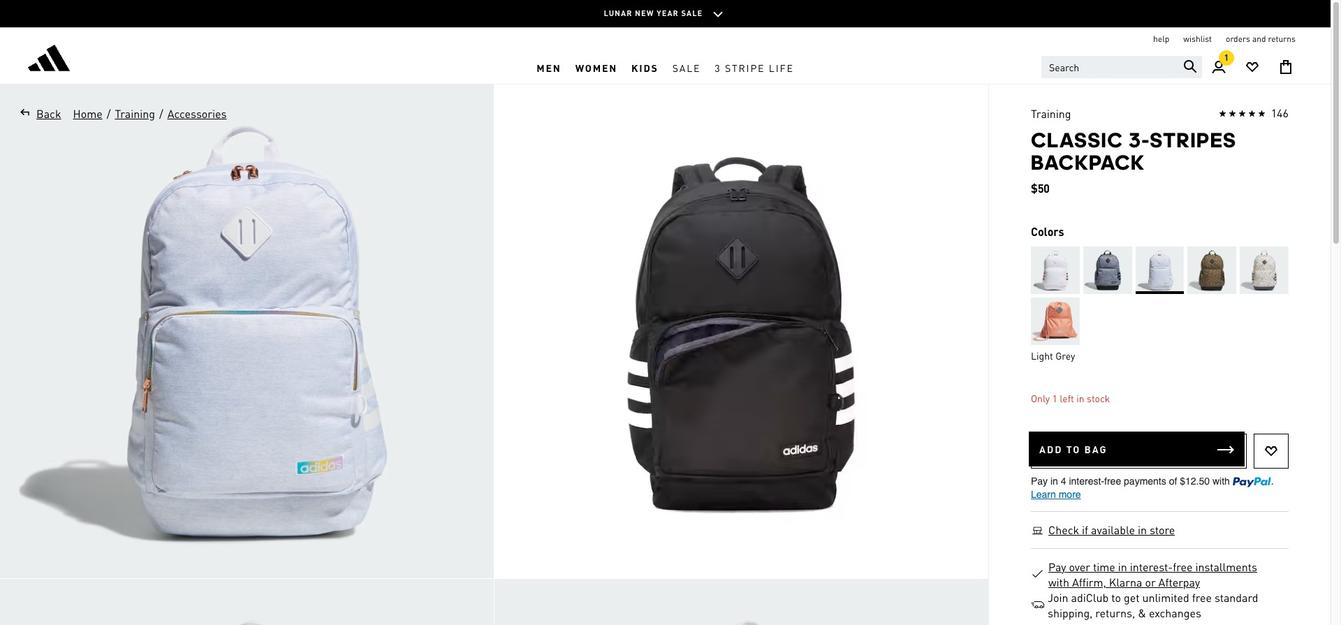 Task type: locate. For each thing, give the bounding box(es) containing it.
time
[[1094, 560, 1116, 574]]

free inside pay over time in interest-free installments with affirm, klarna or afterpay
[[1173, 560, 1193, 574]]

new
[[635, 8, 655, 18]]

free for interest-
[[1173, 560, 1193, 574]]

/ right training link
[[159, 106, 163, 121]]

3 stripe life link
[[708, 51, 801, 84]]

stripes
[[1151, 128, 1237, 152]]

klarna
[[1110, 575, 1143, 590]]

product color: white / onix / beige image
[[1241, 247, 1289, 294]]

home / training / accessories
[[73, 106, 227, 121]]

join
[[1048, 591, 1069, 605]]

in right left
[[1077, 392, 1085, 405]]

grey classic 3-stripes backpack image
[[0, 85, 494, 579], [495, 85, 989, 579], [0, 579, 494, 625], [495, 579, 989, 625]]

only
[[1031, 392, 1050, 405]]

accessories link
[[167, 106, 228, 122]]

free up afterpay
[[1173, 560, 1193, 574]]

in up "klarna"
[[1119, 560, 1128, 574]]

get
[[1124, 591, 1140, 605]]

colors
[[1031, 224, 1065, 239]]

installments
[[1196, 560, 1258, 574]]

pay over time in interest-free installments with affirm, klarna or afterpay
[[1049, 560, 1258, 590]]

0 horizontal spatial 1
[[1053, 392, 1058, 405]]

add to bag
[[1040, 443, 1108, 456]]

/ right home
[[107, 106, 111, 121]]

interest-
[[1131, 560, 1173, 574]]

2 horizontal spatial in
[[1138, 523, 1147, 537]]

unlimited
[[1143, 591, 1190, 605]]

2 vertical spatial in
[[1119, 560, 1128, 574]]

2 training from the left
[[1031, 106, 1072, 121]]

home link
[[72, 106, 103, 122]]

in inside button
[[1138, 523, 1147, 537]]

3
[[715, 61, 722, 74]]

146
[[1272, 106, 1289, 120]]

check
[[1049, 523, 1080, 537]]

1 down orders
[[1225, 52, 1229, 63]]

training
[[115, 106, 155, 121], [1031, 106, 1072, 121]]

1 horizontal spatial /
[[159, 106, 163, 121]]

1 horizontal spatial training
[[1031, 106, 1072, 121]]

sale inside main navigation element
[[673, 61, 701, 74]]

free
[[1173, 560, 1193, 574], [1193, 591, 1212, 605]]

year
[[657, 8, 679, 18]]

0 vertical spatial free
[[1173, 560, 1193, 574]]

in for time
[[1119, 560, 1128, 574]]

/
[[107, 106, 111, 121], [159, 106, 163, 121]]

bag
[[1085, 443, 1108, 456]]

standard
[[1215, 591, 1259, 605]]

Search field
[[1042, 56, 1203, 78]]

&
[[1139, 606, 1147, 621]]

0 horizontal spatial /
[[107, 106, 111, 121]]

in inside pay over time in interest-free installments with affirm, klarna or afterpay
[[1119, 560, 1128, 574]]

0 vertical spatial 1
[[1225, 52, 1229, 63]]

backpack
[[1031, 150, 1146, 175]]

adiclub
[[1072, 591, 1109, 605]]

kids link
[[625, 51, 666, 84]]

accessories
[[167, 106, 227, 121]]

free inside join adiclub to get unlimited free standard shipping, returns, & exchanges
[[1193, 591, 1212, 605]]

over
[[1069, 560, 1091, 574]]

1 training from the left
[[115, 106, 155, 121]]

classic 3-stripes backpack $50
[[1031, 128, 1237, 196]]

sale
[[682, 8, 703, 18], [673, 61, 701, 74]]

back
[[36, 106, 61, 121]]

1 horizontal spatial in
[[1119, 560, 1128, 574]]

1 vertical spatial sale
[[673, 61, 701, 74]]

in left store
[[1138, 523, 1147, 537]]

product color: medium brown / black / pulse lime s22 image
[[1188, 247, 1237, 294]]

training up classic
[[1031, 106, 1072, 121]]

help link
[[1154, 34, 1170, 45]]

with
[[1049, 575, 1070, 590]]

in
[[1077, 392, 1085, 405], [1138, 523, 1147, 537], [1119, 560, 1128, 574]]

1 horizontal spatial 1
[[1225, 52, 1229, 63]]

sale link
[[666, 51, 708, 84]]

free for unlimited
[[1193, 591, 1212, 605]]

main navigation element
[[318, 51, 1013, 84]]

add to bag button
[[1029, 432, 1245, 467]]

0 vertical spatial in
[[1077, 392, 1085, 405]]

3 stripe life
[[715, 61, 794, 74]]

free down afterpay
[[1193, 591, 1212, 605]]

1
[[1225, 52, 1229, 63], [1053, 392, 1058, 405]]

training right home
[[115, 106, 155, 121]]

shipping,
[[1048, 606, 1093, 621]]

0 horizontal spatial training
[[115, 106, 155, 121]]

2 / from the left
[[159, 106, 163, 121]]

pay over time in interest-free installments with affirm, klarna or afterpay link
[[1048, 560, 1280, 591]]

sale right year on the top of page
[[682, 8, 703, 18]]

1 vertical spatial free
[[1193, 591, 1212, 605]]

orders
[[1227, 34, 1251, 44]]

1 left left
[[1053, 392, 1058, 405]]

life
[[769, 61, 794, 74]]

sale left 3
[[673, 61, 701, 74]]

1 vertical spatial in
[[1138, 523, 1147, 537]]

product color: grey image
[[1084, 247, 1133, 294]]

0 horizontal spatial in
[[1077, 392, 1085, 405]]

stripe
[[725, 61, 766, 74]]



Task type: vqa. For each thing, say whether or not it's contained in the screenshot.
left Training
yes



Task type: describe. For each thing, give the bounding box(es) containing it.
or
[[1146, 575, 1156, 590]]

and
[[1253, 34, 1267, 44]]

orders and returns link
[[1227, 34, 1296, 45]]

men link
[[530, 51, 569, 84]]

light grey
[[1031, 349, 1076, 362]]

lunar new year sale
[[604, 8, 703, 18]]

afterpay
[[1159, 575, 1201, 590]]

product color: white image
[[1031, 247, 1080, 294]]

affirm,
[[1073, 575, 1107, 590]]

women link
[[569, 51, 625, 84]]

add
[[1040, 443, 1063, 456]]

product color: light grey image
[[1136, 247, 1185, 294]]

returns
[[1269, 34, 1296, 44]]

3-
[[1129, 128, 1151, 152]]

women
[[576, 61, 618, 74]]

product color: pink / silver metallic image
[[1031, 298, 1080, 345]]

1 vertical spatial 1
[[1053, 392, 1058, 405]]

pay
[[1049, 560, 1067, 574]]

1 link
[[1203, 50, 1236, 84]]

in for available
[[1138, 523, 1147, 537]]

to
[[1067, 443, 1081, 456]]

in for left
[[1077, 392, 1085, 405]]

0 vertical spatial sale
[[682, 8, 703, 18]]

orders and returns
[[1227, 34, 1296, 44]]

check if available in store
[[1049, 523, 1176, 537]]

only 1 left in stock
[[1031, 392, 1111, 405]]

lunar
[[604, 8, 633, 18]]

$50
[[1031, 181, 1050, 196]]

help
[[1154, 34, 1170, 44]]

back link
[[14, 106, 62, 122]]

light
[[1031, 349, 1054, 362]]

classic
[[1031, 128, 1124, 152]]

store
[[1150, 523, 1176, 537]]

stock
[[1087, 392, 1111, 405]]

available
[[1092, 523, 1136, 537]]

kids
[[632, 61, 659, 74]]

join adiclub to get unlimited free standard shipping, returns, & exchanges
[[1048, 591, 1259, 621]]

left
[[1060, 392, 1075, 405]]

men
[[537, 61, 562, 74]]

wishlist
[[1184, 34, 1213, 44]]

wishlist link
[[1184, 34, 1213, 45]]

training link
[[114, 106, 156, 122]]

returns,
[[1096, 606, 1136, 621]]

1 / from the left
[[107, 106, 111, 121]]

to
[[1112, 591, 1122, 605]]

home
[[73, 106, 103, 121]]

if
[[1083, 523, 1089, 537]]

play video image
[[721, 311, 763, 353]]

check if available in store button
[[1048, 523, 1176, 538]]

grey
[[1056, 349, 1076, 362]]

exchanges
[[1150, 606, 1202, 621]]



